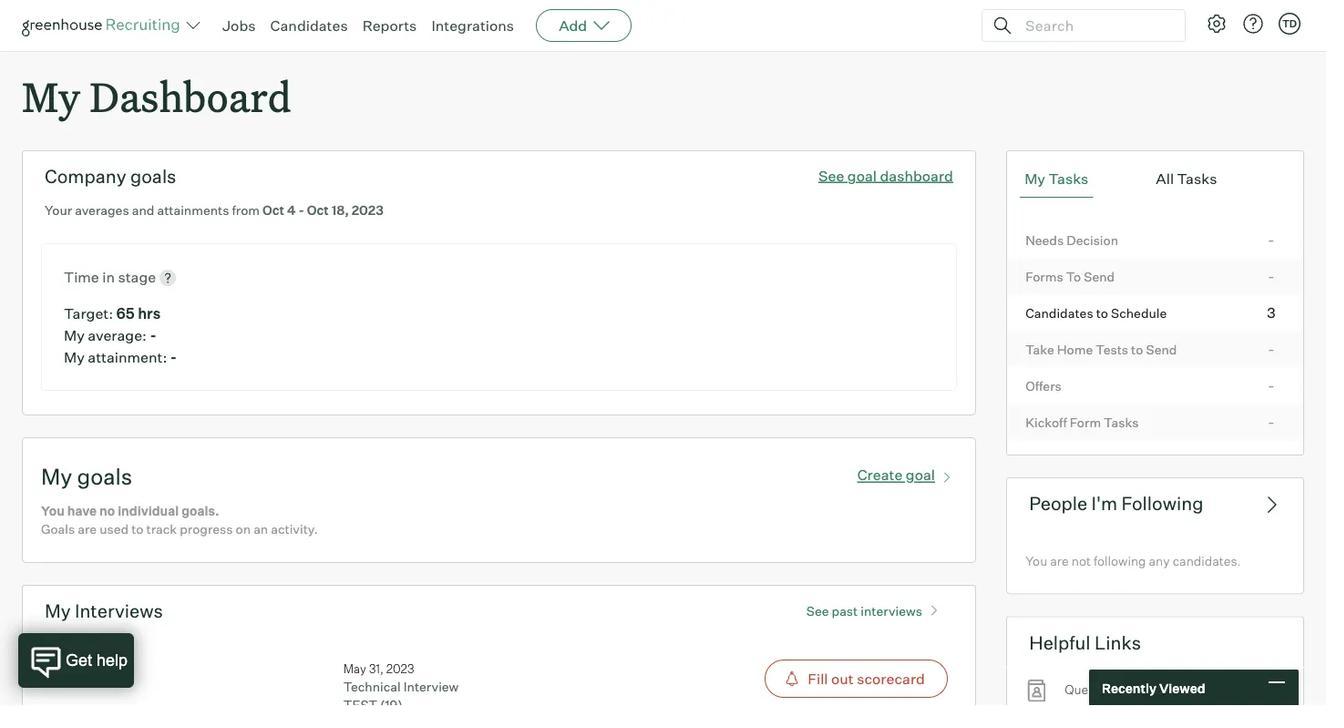Task type: locate. For each thing, give the bounding box(es) containing it.
tab list
[[1020, 161, 1291, 198]]

to right tests
[[1131, 342, 1143, 357]]

offers
[[1025, 378, 1062, 394]]

goals up and
[[130, 165, 176, 188]]

track
[[146, 522, 177, 537]]

people i'm following link
[[1006, 478, 1304, 529]]

goal left dashboard
[[847, 167, 877, 185]]

attainments
[[157, 203, 229, 218]]

0 vertical spatial candidates
[[270, 16, 348, 35]]

1 horizontal spatial candidates
[[1025, 305, 1093, 321]]

tasks up needs decision
[[1049, 170, 1089, 188]]

2 horizontal spatial tasks
[[1177, 170, 1217, 188]]

1 horizontal spatial oct
[[307, 203, 329, 218]]

my
[[22, 69, 80, 123], [1025, 170, 1045, 188], [64, 326, 85, 345], [64, 348, 85, 367], [41, 463, 72, 491], [45, 600, 71, 623]]

1 vertical spatial candidates
[[1025, 305, 1093, 321]]

any
[[1149, 553, 1170, 569]]

not
[[1072, 553, 1091, 569]]

candidates to schedule
[[1025, 305, 1167, 321]]

tasks
[[1049, 170, 1089, 188], [1177, 170, 1217, 188], [1104, 414, 1139, 430]]

1 horizontal spatial are
[[1050, 553, 1069, 569]]

0 horizontal spatial 2023
[[352, 203, 384, 218]]

0 vertical spatial you
[[41, 503, 65, 519]]

people i'm following
[[1029, 492, 1203, 515]]

progress
[[180, 522, 233, 537]]

2023 right 31,
[[386, 661, 414, 676]]

0 vertical spatial are
[[78, 522, 97, 537]]

1 vertical spatial send
[[1146, 342, 1177, 357]]

to up the take home tests to send in the right of the page
[[1096, 305, 1108, 321]]

to inside you have no individual goals. goals are used to track progress on an activity.
[[131, 522, 144, 537]]

you
[[41, 503, 65, 519], [1025, 553, 1047, 569]]

oct left 4 on the top of page
[[263, 203, 284, 218]]

0 horizontal spatial tasks
[[1049, 170, 1089, 188]]

my for goals
[[41, 463, 72, 491]]

questions
[[1065, 681, 1124, 697]]

2023 right 18,
[[352, 203, 384, 218]]

1 horizontal spatial you
[[1025, 553, 1047, 569]]

0 vertical spatial 2023
[[352, 203, 384, 218]]

goal right create
[[906, 466, 935, 484]]

and
[[132, 203, 154, 218]]

0 horizontal spatial goal
[[847, 167, 877, 185]]

goal for my goals
[[906, 466, 935, 484]]

1 vertical spatial are
[[1050, 553, 1069, 569]]

1 vertical spatial see
[[806, 603, 829, 619]]

to down the "individual"
[[131, 522, 144, 537]]

send
[[1084, 269, 1115, 285], [1146, 342, 1177, 357]]

candidates down forms to send
[[1025, 305, 1093, 321]]

1 horizontal spatial 2023
[[386, 661, 414, 676]]

questions about jobs or permissions?
[[1065, 681, 1283, 697]]

candidates for candidates
[[270, 16, 348, 35]]

candidates right jobs
[[270, 16, 348, 35]]

my for interviews
[[45, 600, 71, 623]]

goals up no at the bottom left of page
[[77, 463, 132, 491]]

average:
[[88, 326, 147, 345]]

interviews
[[861, 603, 922, 619]]

all tasks button
[[1151, 161, 1222, 198]]

time in
[[64, 268, 118, 286]]

0 horizontal spatial are
[[78, 522, 97, 537]]

are down the have
[[78, 522, 97, 537]]

to
[[1096, 305, 1108, 321], [1131, 342, 1143, 357], [131, 522, 144, 537]]

testy
[[41, 660, 79, 678]]

2 horizontal spatial to
[[1131, 342, 1143, 357]]

my goals
[[41, 463, 132, 491]]

candidates for candidates to schedule
[[1025, 305, 1093, 321]]

2023
[[352, 203, 384, 218], [386, 661, 414, 676]]

all
[[1156, 170, 1174, 188]]

hrs
[[138, 305, 161, 323]]

are left not
[[1050, 553, 1069, 569]]

permissions?
[[1205, 681, 1283, 697]]

all tasks
[[1156, 170, 1217, 188]]

jobs link
[[222, 16, 256, 35]]

my inside button
[[1025, 170, 1045, 188]]

see goal dashboard link
[[819, 167, 953, 185]]

see for my interviews
[[806, 603, 829, 619]]

or
[[1191, 681, 1203, 697]]

my tasks button
[[1020, 161, 1093, 198]]

averages
[[75, 203, 129, 218]]

4
[[287, 203, 296, 218]]

past
[[832, 603, 858, 619]]

tasks right form
[[1104, 414, 1139, 430]]

are
[[78, 522, 97, 537], [1050, 553, 1069, 569]]

1 vertical spatial 2023
[[386, 661, 414, 676]]

send right to
[[1084, 269, 1115, 285]]

0 horizontal spatial oct
[[263, 203, 284, 218]]

2 oct from the left
[[307, 203, 329, 218]]

65
[[116, 305, 135, 323]]

attainment:
[[88, 348, 167, 367]]

candidates
[[270, 16, 348, 35], [1025, 305, 1093, 321]]

0 vertical spatial send
[[1084, 269, 1115, 285]]

see left dashboard
[[819, 167, 844, 185]]

1 oct from the left
[[263, 203, 284, 218]]

1 vertical spatial goal
[[906, 466, 935, 484]]

tester
[[82, 660, 125, 678]]

send down schedule
[[1146, 342, 1177, 357]]

-
[[298, 203, 304, 218], [1268, 230, 1275, 249], [1268, 267, 1275, 285], [150, 326, 157, 345], [1268, 340, 1275, 358], [170, 348, 177, 367], [1268, 376, 1275, 394], [1268, 413, 1275, 431]]

tasks right all
[[1177, 170, 1217, 188]]

0 vertical spatial see
[[819, 167, 844, 185]]

candidates.
[[1173, 553, 1241, 569]]

1 vertical spatial you
[[1025, 553, 1047, 569]]

links
[[1095, 631, 1141, 654]]

0 vertical spatial goals
[[130, 165, 176, 188]]

helpful links
[[1029, 631, 1141, 654]]

see left past
[[806, 603, 829, 619]]

3
[[1267, 303, 1276, 321]]

add
[[559, 16, 587, 35]]

0 horizontal spatial to
[[131, 522, 144, 537]]

1 vertical spatial goals
[[77, 463, 132, 491]]

create goal
[[857, 466, 935, 484]]

kickoff
[[1025, 414, 1067, 430]]

0 horizontal spatial you
[[41, 503, 65, 519]]

dashboard
[[880, 167, 953, 185]]

you inside you have no individual goals. goals are used to track progress on an activity.
[[41, 503, 65, 519]]

target: 65 hrs my average: - my attainment: -
[[64, 305, 177, 367]]

0 vertical spatial goal
[[847, 167, 877, 185]]

you up the goals
[[41, 503, 65, 519]]

0 vertical spatial to
[[1096, 305, 1108, 321]]

1 horizontal spatial goal
[[906, 466, 935, 484]]

1 horizontal spatial to
[[1096, 305, 1108, 321]]

you have no individual goals. goals are used to track progress on an activity.
[[41, 503, 318, 537]]

0 horizontal spatial candidates
[[270, 16, 348, 35]]

in
[[102, 268, 115, 286]]

td
[[1282, 17, 1297, 30]]

you are not following any candidates.
[[1025, 553, 1241, 569]]

to
[[1066, 269, 1081, 285]]

goal
[[847, 167, 877, 185], [906, 466, 935, 484]]

you left not
[[1025, 553, 1047, 569]]

greenhouse recruiting image
[[22, 15, 186, 36]]

2 vertical spatial to
[[131, 522, 144, 537]]

on
[[236, 522, 251, 537]]

oct
[[263, 203, 284, 218], [307, 203, 329, 218]]

oct left 18,
[[307, 203, 329, 218]]



Task type: vqa. For each thing, say whether or not it's contained in the screenshot.


Task type: describe. For each thing, give the bounding box(es) containing it.
individual
[[118, 503, 179, 519]]

technical
[[343, 679, 401, 695]]

your
[[45, 203, 72, 218]]

goals
[[41, 522, 75, 537]]

activity.
[[271, 522, 318, 537]]

goals for my goals
[[77, 463, 132, 491]]

fill out scorecard link
[[646, 660, 948, 698]]

used
[[100, 522, 129, 537]]

jobs
[[222, 16, 256, 35]]

see for company goals
[[819, 167, 844, 185]]

1 horizontal spatial tasks
[[1104, 414, 1139, 430]]

testy tester link
[[41, 660, 125, 678]]

take home tests to send
[[1025, 342, 1177, 357]]

decision
[[1067, 232, 1118, 248]]

following
[[1121, 492, 1203, 515]]

may 31, 2023 technical interview
[[343, 661, 459, 695]]

add button
[[536, 9, 632, 42]]

goal for company goals
[[847, 167, 877, 185]]

following
[[1094, 553, 1146, 569]]

you for you have no individual goals. goals are used to track progress on an activity.
[[41, 503, 65, 519]]

goals for company goals
[[130, 165, 176, 188]]

target:
[[64, 305, 113, 323]]

kickoff form tasks
[[1025, 414, 1139, 430]]

out
[[831, 670, 854, 688]]

my for tasks
[[1025, 170, 1045, 188]]

your averages and attainments from oct 4 - oct 18, 2023
[[45, 203, 384, 218]]

home
[[1057, 342, 1093, 357]]

my interviews
[[45, 600, 163, 623]]

scorecard
[[857, 670, 925, 688]]

are inside you have no individual goals. goals are used to track progress on an activity.
[[78, 522, 97, 537]]

configure image
[[1206, 13, 1228, 35]]

tab list containing my tasks
[[1020, 161, 1291, 198]]

create goal link
[[857, 462, 957, 484]]

see past interviews
[[806, 603, 922, 619]]

recently
[[1102, 680, 1157, 696]]

company
[[45, 165, 126, 188]]

tests
[[1096, 342, 1128, 357]]

needs decision
[[1025, 232, 1118, 248]]

have
[[67, 503, 97, 519]]

time
[[64, 268, 99, 286]]

see past interviews link
[[797, 595, 953, 619]]

schedule
[[1111, 305, 1167, 321]]

tasks for all tasks
[[1177, 170, 1217, 188]]

i'm
[[1091, 492, 1118, 515]]

form
[[1070, 414, 1101, 430]]

testy tester
[[41, 660, 125, 678]]

tasks for my tasks
[[1049, 170, 1089, 188]]

my tasks
[[1025, 170, 1089, 188]]

you for you are not following any candidates.
[[1025, 553, 1047, 569]]

may
[[343, 661, 366, 676]]

recently viewed
[[1102, 680, 1205, 696]]

reports link
[[362, 16, 417, 35]]

forms
[[1025, 269, 1063, 285]]

0 horizontal spatial send
[[1084, 269, 1115, 285]]

my for dashboard
[[22, 69, 80, 123]]

reports
[[362, 16, 417, 35]]

interviews
[[75, 600, 163, 623]]

company goals
[[45, 165, 176, 188]]

td button
[[1279, 13, 1301, 35]]

fill out scorecard
[[808, 670, 925, 688]]

needs
[[1025, 232, 1064, 248]]

goals.
[[182, 503, 219, 519]]

dashboard
[[90, 69, 291, 123]]

integrations
[[431, 16, 514, 35]]

no
[[99, 503, 115, 519]]

fill
[[808, 670, 828, 688]]

take
[[1025, 342, 1054, 357]]

my dashboard
[[22, 69, 291, 123]]

1 horizontal spatial send
[[1146, 342, 1177, 357]]

td button
[[1275, 9, 1304, 38]]

31,
[[369, 661, 383, 676]]

stage
[[118, 268, 156, 286]]

create
[[857, 466, 903, 484]]

18,
[[331, 203, 349, 218]]

people
[[1029, 492, 1087, 515]]

integrations link
[[431, 16, 514, 35]]

jobs
[[1163, 681, 1188, 697]]

2023 inside "may 31, 2023 technical interview"
[[386, 661, 414, 676]]

1 vertical spatial to
[[1131, 342, 1143, 357]]

viewed
[[1159, 680, 1205, 696]]

helpful
[[1029, 631, 1091, 654]]

interview
[[403, 679, 459, 695]]

an
[[254, 522, 268, 537]]

from
[[232, 203, 260, 218]]

forms to send
[[1025, 269, 1115, 285]]

Search text field
[[1021, 12, 1168, 39]]



